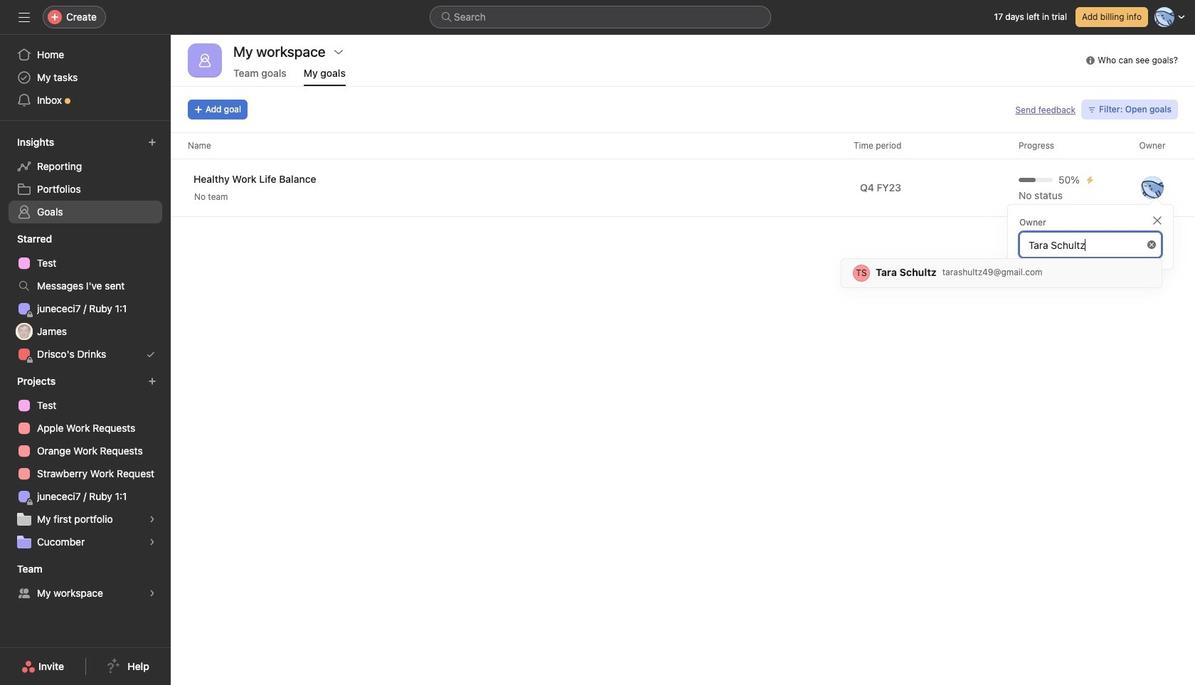 Task type: vqa. For each thing, say whether or not it's contained in the screenshot.
Post recruiting's ADD TASK… row
no



Task type: locate. For each thing, give the bounding box(es) containing it.
new project or portfolio image
[[148, 377, 157, 386]]

close image
[[1152, 215, 1163, 226]]

remove image
[[1148, 240, 1156, 249]]

teams element
[[0, 556, 171, 608]]

list box
[[430, 6, 771, 28]]

show options image
[[333, 46, 344, 58]]

insights element
[[0, 129, 171, 226]]

Name or email text field
[[1020, 232, 1162, 258]]

starred element
[[0, 226, 171, 369]]

see details, my first portfolio image
[[148, 515, 157, 524]]

global element
[[0, 35, 171, 120]]

hide sidebar image
[[18, 11, 30, 23]]

projects element
[[0, 369, 171, 556]]



Task type: describe. For each thing, give the bounding box(es) containing it.
see details, my workspace image
[[148, 589, 157, 598]]

see details, cucomber image
[[148, 538, 157, 546]]

toggle owner popover image
[[1141, 176, 1164, 199]]

new insights image
[[148, 138, 157, 147]]



